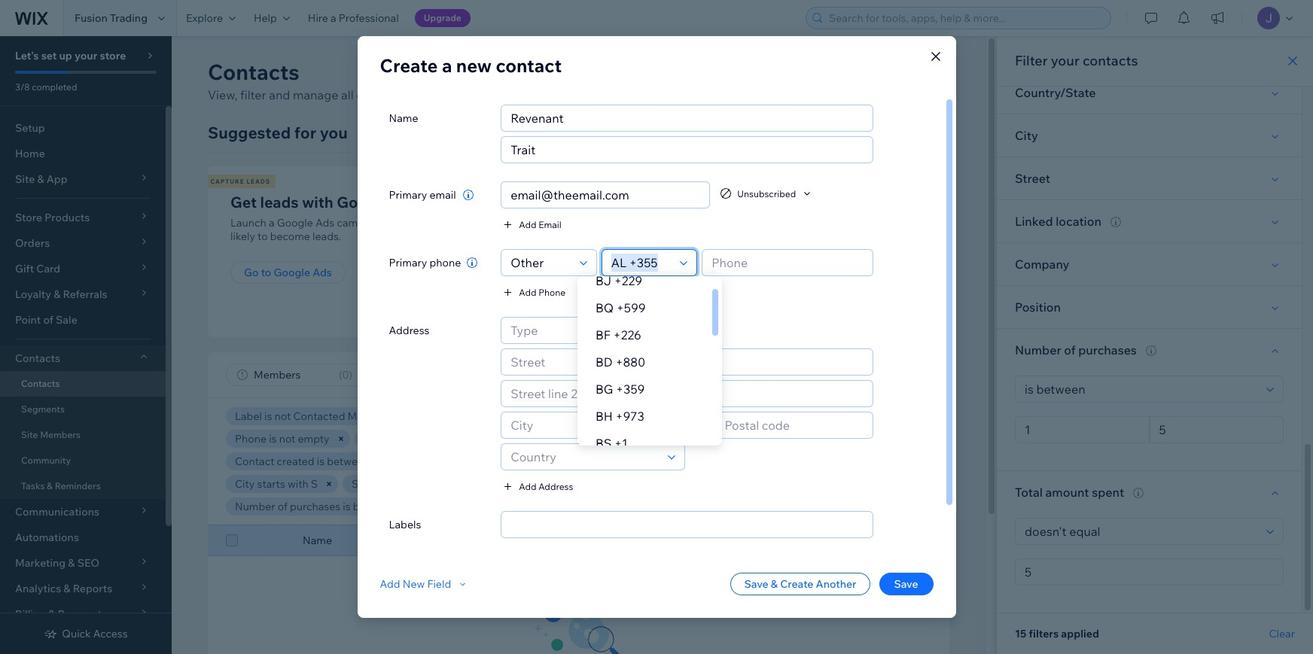 Task type: locate. For each thing, give the bounding box(es) containing it.
None checkbox
[[226, 532, 238, 550]]

2 vertical spatial google
[[274, 266, 310, 279]]

list box containing bj +229
[[577, 267, 722, 457]]

email down email field
[[539, 219, 562, 230]]

bq +599
[[596, 301, 646, 316]]

not for label is not contacted me and customers
[[275, 410, 291, 423]]

leads. left learn
[[515, 87, 547, 102]]

empty down contacted
[[298, 432, 330, 446]]

1 vertical spatial city
[[235, 478, 255, 491]]

country/state down filter your contacts
[[1015, 85, 1096, 100]]

1 vertical spatial location
[[514, 478, 554, 491]]

0 vertical spatial location
[[1056, 214, 1102, 229]]

go to google ads button
[[230, 261, 346, 284]]

1 horizontal spatial total
[[1015, 485, 1043, 500]]

automations link
[[0, 525, 166, 551]]

1 vertical spatial contact
[[732, 193, 787, 212]]

primary for primary email
[[389, 188, 427, 202]]

become
[[270, 230, 310, 243]]

number down position
[[1015, 343, 1062, 358]]

starts
[[257, 478, 285, 491]]

1 horizontal spatial leads.
[[515, 87, 547, 102]]

0 vertical spatial member
[[363, 432, 405, 446]]

bf +226
[[596, 328, 641, 343]]

name down site's
[[389, 111, 418, 125]]

add down add email button
[[519, 287, 537, 298]]

email inside button
[[539, 219, 562, 230]]

1 horizontal spatial dec
[[458, 455, 478, 468]]

2 dec from the left
[[458, 455, 478, 468]]

and right "me"
[[366, 410, 384, 423]]

s
[[311, 478, 318, 491]]

1 horizontal spatial number
[[1015, 343, 1062, 358]]

spent for total amount spent
[[1092, 485, 1125, 500]]

2 5 from the left
[[593, 500, 599, 514]]

ads up target
[[393, 193, 421, 212]]

)
[[349, 368, 352, 382]]

point of sale
[[15, 313, 77, 327]]

equal
[[595, 478, 622, 491]]

Code field
[[607, 250, 676, 276]]

0 horizontal spatial total
[[467, 500, 491, 514]]

help button
[[245, 0, 299, 36]]

google up campaign
[[337, 193, 390, 212]]

clear button
[[624, 498, 669, 516], [1269, 627, 1295, 641]]

and right 1
[[406, 500, 424, 514]]

your right up
[[75, 49, 97, 63]]

add up add phone button at left
[[519, 219, 537, 230]]

contact
[[886, 65, 932, 80], [235, 455, 274, 468]]

contacts up filter
[[208, 59, 300, 85]]

0 vertical spatial contact
[[496, 54, 562, 77]]

location up total amount spent is not 5
[[514, 478, 554, 491]]

city
[[1015, 128, 1038, 143], [235, 478, 255, 491]]

5 right 1
[[427, 500, 433, 514]]

Select an option field
[[1021, 377, 1262, 402], [1021, 519, 1262, 545]]

to right likely
[[258, 230, 268, 243]]

dec left 10,
[[458, 455, 478, 468]]

sale
[[56, 313, 77, 327]]

phone
[[539, 287, 566, 298], [235, 432, 267, 446], [610, 534, 642, 548]]

city starts with s
[[235, 478, 318, 491]]

not down 22,
[[395, 478, 411, 491]]

0 horizontal spatial number
[[235, 500, 275, 514]]

Search... field
[[770, 365, 926, 386]]

phone down any
[[610, 534, 642, 548]]

1 vertical spatial clear button
[[1269, 627, 1295, 641]]

+599
[[616, 301, 646, 316]]

1 vertical spatial contacts
[[677, 216, 719, 230]]

gmail
[[831, 216, 860, 230]]

to right 'go'
[[261, 266, 271, 279]]

1 horizontal spatial 2023
[[497, 455, 521, 468]]

0 horizontal spatial phone
[[235, 432, 267, 446]]

add phone button
[[501, 285, 566, 299]]

total amount spent is not 5
[[467, 500, 599, 514]]

1 vertical spatial member
[[880, 534, 922, 548]]

google inside button
[[274, 266, 310, 279]]

member status is not a member
[[363, 432, 519, 446]]

with left s on the bottom left of the page
[[288, 478, 309, 491]]

type field up add phone
[[506, 250, 575, 276]]

0 horizontal spatial contact
[[235, 455, 274, 468]]

ads inside button
[[313, 266, 332, 279]]

1 save from the left
[[744, 578, 769, 591]]

2 horizontal spatial address
[[749, 534, 789, 548]]

0 vertical spatial clear button
[[624, 498, 669, 516]]

email up member
[[474, 410, 501, 423]]

street up linked location
[[1015, 171, 1051, 186]]

location up company at right
[[1056, 214, 1102, 229]]

get more contacts
[[634, 178, 713, 185]]

10,
[[480, 455, 494, 468]]

number
[[1015, 343, 1062, 358], [235, 500, 275, 514]]

1 vertical spatial primary
[[389, 256, 427, 270]]

member for member status is not a member
[[363, 432, 405, 446]]

setup link
[[0, 115, 166, 141]]

create inside 'create contact' button
[[845, 65, 883, 80]]

of inside contacts view, filter and manage all of your site's customers and leads. learn more
[[356, 87, 368, 102]]

1 vertical spatial name
[[303, 534, 332, 548]]

5 down linked location doesn't equal any of hickory drive
[[593, 500, 599, 514]]

spent down from "number field"
[[1092, 485, 1125, 500]]

number for number of purchases
[[1015, 343, 1062, 358]]

linked location
[[1015, 214, 1102, 229]]

0 vertical spatial linked
[[1015, 214, 1053, 229]]

to inside button
[[261, 266, 271, 279]]

with for s
[[288, 478, 309, 491]]

& for reminders
[[47, 481, 53, 492]]

create contact
[[845, 65, 932, 80]]

street down contact created is between dec 22, 2023 and dec 10, 2023
[[352, 478, 382, 491]]

tasks & reminders
[[21, 481, 101, 492]]

a inside grow your contact list add contacts by importing them via gmail or a csv file.
[[875, 216, 881, 230]]

&
[[47, 481, 53, 492], [771, 578, 778, 591]]

1 type field from the top
[[506, 250, 575, 276]]

bq
[[596, 301, 614, 316]]

Country field
[[506, 444, 663, 470]]

1 horizontal spatial create
[[780, 578, 814, 591]]

contacts down the point of sale on the top of the page
[[15, 352, 60, 365]]

0 vertical spatial with
[[302, 193, 333, 212]]

1 select an option field from the top
[[1021, 377, 1262, 402]]

bg +359
[[596, 382, 645, 397]]

primary for primary phone
[[389, 256, 427, 270]]

1 vertical spatial purchases
[[290, 500, 341, 514]]

1 horizontal spatial &
[[771, 578, 778, 591]]

1 vertical spatial contact
[[235, 455, 274, 468]]

1 horizontal spatial address
[[539, 481, 573, 492]]

is left the +1
[[601, 432, 608, 446]]

algeria
[[800, 455, 835, 468]]

None field
[[515, 512, 868, 538]]

spent
[[1092, 485, 1125, 500], [533, 500, 562, 514]]

email down total amount spent is not 5
[[471, 534, 498, 548]]

email left deliverability
[[719, 410, 746, 423]]

0 vertical spatial purchases
[[1079, 343, 1137, 358]]

1 horizontal spatial city
[[1015, 128, 1038, 143]]

site's
[[398, 87, 426, 102]]

2 horizontal spatial phone
[[610, 534, 642, 548]]

1 vertical spatial google
[[277, 216, 313, 230]]

is up starts
[[269, 432, 277, 446]]

set
[[41, 49, 57, 63]]

list
[[206, 166, 1050, 337]]

linked for linked location
[[1015, 214, 1053, 229]]

your inside "sidebar" element
[[75, 49, 97, 63]]

filters
[[1029, 627, 1059, 641]]

of inside point of sale link
[[43, 313, 53, 327]]

country/state down zip/ postal code field
[[717, 455, 787, 468]]

phone
[[430, 256, 461, 270]]

people
[[433, 216, 467, 230]]

phone inside add phone button
[[539, 287, 566, 298]]

From number field
[[1021, 417, 1144, 443]]

your left site's
[[370, 87, 396, 102]]

90
[[645, 455, 658, 468]]

1 vertical spatial type field
[[506, 318, 658, 343]]

list containing get leads with google ads
[[206, 166, 1050, 337]]

amount for total amount spent
[[1046, 485, 1090, 500]]

1 horizontal spatial contact
[[886, 65, 932, 80]]

0 horizontal spatial 5
[[427, 500, 433, 514]]

with inside get leads with google ads launch a google ads campaign to target people likely to become leads.
[[302, 193, 333, 212]]

0 horizontal spatial contacts
[[677, 216, 719, 230]]

type field down bq
[[506, 318, 658, 343]]

add address
[[519, 481, 573, 492]]

address down the birthdate
[[539, 481, 573, 492]]

0 vertical spatial country/state
[[1015, 85, 1096, 100]]

1 vertical spatial address
[[539, 481, 573, 492]]

22,
[[394, 455, 408, 468]]

1 primary from the top
[[389, 188, 427, 202]]

linked
[[1015, 214, 1053, 229], [479, 478, 512, 491]]

with right leads
[[302, 193, 333, 212]]

1 horizontal spatial contact
[[732, 193, 787, 212]]

0 horizontal spatial clear button
[[624, 498, 669, 516]]

member
[[477, 432, 519, 446]]

1 horizontal spatial country/state
[[1015, 85, 1096, 100]]

add address button
[[501, 480, 573, 493]]

list box
[[577, 267, 722, 457]]

0 horizontal spatial create
[[380, 54, 438, 77]]

+973
[[615, 409, 644, 424]]

contacts link
[[0, 371, 166, 397]]

0 vertical spatial clear
[[635, 501, 658, 512]]

phone left bj
[[539, 287, 566, 298]]

contacts right import
[[704, 266, 749, 279]]

a down leads
[[269, 216, 275, 230]]

your up by
[[696, 193, 729, 212]]

member up contact created is between dec 22, 2023 and dec 10, 2023
[[363, 432, 405, 446]]

ads down get leads with google ads launch a google ads campaign to target people likely to become leads. on the left top
[[313, 266, 332, 279]]

select an option field up enter a value number field
[[1021, 519, 1262, 545]]

1 horizontal spatial contacts
[[1083, 52, 1138, 69]]

empty for phone is not empty
[[298, 432, 330, 446]]

3/8 completed
[[15, 81, 77, 93]]

ads left campaign
[[316, 216, 335, 230]]

assignee
[[553, 432, 598, 446]]

add up total amount spent is not 5
[[519, 481, 537, 492]]

0 horizontal spatial street
[[352, 478, 382, 491]]

learn more button
[[550, 86, 614, 104]]

email for email subscriber status is never subscribed
[[474, 410, 501, 423]]

add for add phone
[[519, 287, 537, 298]]

contact up importing in the top of the page
[[732, 193, 787, 212]]

subscribed
[[631, 410, 685, 423]]

explore
[[186, 11, 223, 25]]

Phone field
[[707, 250, 868, 276]]

0 horizontal spatial country/state
[[717, 455, 787, 468]]

contacts
[[208, 59, 300, 85], [704, 266, 749, 279], [15, 352, 60, 365], [21, 378, 60, 389]]

any
[[624, 478, 642, 491]]

total for total amount spent is not 5
[[467, 500, 491, 514]]

is down doesn't
[[564, 500, 572, 514]]

and down new
[[491, 87, 512, 102]]

0 horizontal spatial empty
[[298, 432, 330, 446]]

number for number of purchases is between 1 and 5
[[235, 500, 275, 514]]

clear for the leftmost clear 'button'
[[635, 501, 658, 512]]

primary up target
[[389, 188, 427, 202]]

0 horizontal spatial purchases
[[290, 500, 341, 514]]

0 horizontal spatial spent
[[533, 500, 562, 514]]

city down filter
[[1015, 128, 1038, 143]]

2 vertical spatial ads
[[313, 266, 332, 279]]

add inside button
[[519, 219, 537, 230]]

0 horizontal spatial linked
[[479, 478, 512, 491]]

Enter a value number field
[[1021, 560, 1279, 585]]

and right filter
[[269, 87, 290, 102]]

& inside "link"
[[47, 481, 53, 492]]

0 vertical spatial primary
[[389, 188, 427, 202]]

0 vertical spatial contacts
[[1083, 52, 1138, 69]]

clear inside 'button'
[[635, 501, 658, 512]]

1 horizontal spatial spent
[[1092, 485, 1125, 500]]

primary email
[[389, 188, 456, 202]]

address down primary phone
[[389, 324, 430, 337]]

linked location doesn't equal any of hickory drive
[[479, 478, 722, 491]]

2 horizontal spatial create
[[845, 65, 883, 80]]

create inside save & create another button
[[780, 578, 814, 591]]

leads. right become
[[313, 230, 341, 243]]

1 horizontal spatial phone
[[539, 287, 566, 298]]

spent down add address
[[533, 500, 562, 514]]

1 vertical spatial phone
[[235, 432, 267, 446]]

status
[[558, 410, 588, 423], [814, 410, 844, 423], [408, 432, 438, 446], [924, 534, 954, 548]]

save for save & create another
[[744, 578, 769, 591]]

Last name field
[[506, 137, 868, 163]]

member up save button
[[880, 534, 922, 548]]

bg
[[596, 382, 613, 397]]

1 horizontal spatial clear
[[1269, 627, 1295, 641]]

leads. inside get leads with google ads launch a google ads campaign to target people likely to become leads.
[[313, 230, 341, 243]]

a right hire
[[331, 11, 336, 25]]

filter
[[1015, 52, 1048, 69]]

1 horizontal spatial amount
[[1046, 485, 1090, 500]]

0 horizontal spatial member
[[363, 432, 405, 446]]

email deliverability status is inactive
[[719, 410, 895, 423]]

me
[[348, 410, 363, 423]]

1 horizontal spatial purchases
[[1079, 343, 1137, 358]]

2 save from the left
[[894, 578, 919, 591]]

city for city
[[1015, 128, 1038, 143]]

0 vertical spatial street
[[1015, 171, 1051, 186]]

2 vertical spatial phone
[[610, 534, 642, 548]]

0 vertical spatial city
[[1015, 128, 1038, 143]]

1 vertical spatial select an option field
[[1021, 519, 1262, 545]]

not up the phone is not empty on the bottom of page
[[275, 410, 291, 423]]

1 horizontal spatial street
[[1015, 171, 1051, 186]]

with for google
[[302, 193, 333, 212]]

0 horizontal spatial address
[[389, 324, 430, 337]]

1 vertical spatial leads.
[[313, 230, 341, 243]]

amount down add address button
[[493, 500, 531, 514]]

street for street is not empty
[[352, 478, 382, 491]]

0 horizontal spatial leads.
[[313, 230, 341, 243]]

contacts inside contacts view, filter and manage all of your site's customers and leads. learn more
[[208, 59, 300, 85]]

number of purchases
[[1015, 343, 1137, 358]]

0 vertical spatial leads.
[[515, 87, 547, 102]]

your inside contacts view, filter and manage all of your site's customers and leads. learn more
[[370, 87, 396, 102]]

not up created at the bottom left of the page
[[279, 432, 295, 446]]

primary phone
[[389, 256, 461, 270]]

a right or
[[875, 216, 881, 230]]

+229
[[614, 273, 642, 288]]

1 horizontal spatial save
[[894, 578, 919, 591]]

contacts
[[1083, 52, 1138, 69], [677, 216, 719, 230]]

add down grow
[[654, 216, 674, 230]]

0 vertical spatial empty
[[298, 432, 330, 446]]

of for number of purchases
[[1064, 343, 1076, 358]]

never
[[601, 410, 628, 423]]

purchases
[[1079, 343, 1137, 358], [290, 500, 341, 514]]

0 vertical spatial select an option field
[[1021, 377, 1262, 402]]

jacob
[[611, 432, 642, 446]]

is
[[264, 410, 272, 423], [591, 410, 598, 423], [847, 410, 855, 423], [269, 432, 277, 446], [440, 432, 448, 446], [601, 432, 608, 446], [317, 455, 325, 468], [790, 455, 797, 468], [385, 478, 392, 491], [343, 500, 351, 514], [564, 500, 572, 514]]

to left target
[[388, 216, 398, 230]]

contact up learn
[[496, 54, 562, 77]]

between left 1
[[353, 500, 396, 514]]

0 horizontal spatial &
[[47, 481, 53, 492]]

dec left 22,
[[372, 455, 392, 468]]

bd +880
[[596, 355, 646, 370]]

contacts inside grow your contact list add contacts by importing them via gmail or a csv file.
[[677, 216, 719, 230]]

address up save & create another
[[749, 534, 789, 548]]

phone for phone
[[610, 534, 642, 548]]

0 horizontal spatial save
[[744, 578, 769, 591]]

Type field
[[506, 250, 575, 276], [506, 318, 658, 343]]

1 horizontal spatial 5
[[593, 500, 599, 514]]

linked down 10,
[[479, 478, 512, 491]]

is left never
[[591, 410, 598, 423]]

contacts inside button
[[704, 266, 749, 279]]

inactive
[[857, 410, 895, 423]]

your right filter
[[1051, 52, 1080, 69]]

0 vertical spatial contact
[[886, 65, 932, 80]]

0 vertical spatial ads
[[393, 193, 421, 212]]

not down doesn't
[[574, 500, 590, 514]]

email for email
[[471, 534, 498, 548]]

number down starts
[[235, 500, 275, 514]]

add email button
[[501, 218, 562, 231]]

google down leads
[[277, 216, 313, 230]]

+226
[[613, 328, 641, 343]]

Email field
[[506, 182, 705, 208]]

contact
[[496, 54, 562, 77], [732, 193, 787, 212]]

between down "me"
[[327, 455, 370, 468]]

0 vertical spatial number
[[1015, 343, 1062, 358]]

select an option field for total amount spent
[[1021, 519, 1262, 545]]

hire a professional link
[[299, 0, 408, 36]]

0 vertical spatial phone
[[539, 287, 566, 298]]

for
[[294, 123, 316, 142]]

0 horizontal spatial 2023
[[411, 455, 435, 468]]

name down 'number of purchases is between 1 and 5'
[[303, 534, 332, 548]]

amount down from "number field"
[[1046, 485, 1090, 500]]

linked up company at right
[[1015, 214, 1053, 229]]

phone down label
[[235, 432, 267, 446]]

& for create
[[771, 578, 778, 591]]

0 horizontal spatial location
[[514, 478, 554, 491]]

contacts up segments
[[21, 378, 60, 389]]

save & create another
[[744, 578, 857, 591]]

status down search... field at the bottom of the page
[[814, 410, 844, 423]]

1 vertical spatial clear
[[1269, 627, 1295, 641]]

1 horizontal spatial member
[[880, 534, 922, 548]]

select an option field up from "number field"
[[1021, 377, 1262, 402]]

1 vertical spatial with
[[288, 478, 309, 491]]

of
[[356, 87, 368, 102], [43, 313, 53, 327], [1064, 343, 1076, 358], [644, 478, 654, 491], [278, 500, 288, 514]]

1 vertical spatial number
[[235, 500, 275, 514]]

& right tasks
[[47, 481, 53, 492]]

add for add email
[[519, 219, 537, 230]]

1 horizontal spatial location
[[1056, 214, 1102, 229]]

total for total amount spent
[[1015, 485, 1043, 500]]

and down member status is not a member
[[437, 455, 456, 468]]

1 vertical spatial country/state
[[717, 455, 787, 468]]

1 horizontal spatial linked
[[1015, 214, 1053, 229]]

0 vertical spatial name
[[389, 111, 418, 125]]

& inside button
[[771, 578, 778, 591]]

0 horizontal spatial dec
[[372, 455, 392, 468]]

2 select an option field from the top
[[1021, 519, 1262, 545]]

& left the another
[[771, 578, 778, 591]]

primary left phone
[[389, 256, 427, 270]]

add email
[[519, 219, 562, 230]]

2 primary from the top
[[389, 256, 427, 270]]

leads. inside contacts view, filter and manage all of your site's customers and leads. learn more
[[515, 87, 547, 102]]

spent for total amount spent is not 5
[[533, 500, 562, 514]]

field
[[427, 578, 451, 591]]

2023 right 10,
[[497, 455, 521, 468]]

the
[[606, 455, 623, 468]]

labels
[[389, 518, 421, 532]]

city left starts
[[235, 478, 255, 491]]



Task type: describe. For each thing, give the bounding box(es) containing it.
add for add new field
[[380, 578, 400, 591]]

birthdate in the last 90 days
[[547, 455, 683, 468]]

segments
[[21, 404, 65, 415]]

status down customers at the left bottom of the page
[[408, 432, 438, 446]]

setup
[[15, 121, 45, 135]]

more
[[585, 87, 614, 102]]

filter your contacts
[[1015, 52, 1138, 69]]

Unsaved view field
[[249, 365, 334, 386]]

view,
[[208, 87, 238, 102]]

a inside get leads with google ads launch a google ads campaign to target people likely to become leads.
[[269, 216, 275, 230]]

a left member
[[469, 432, 475, 446]]

1 dec from the left
[[372, 455, 392, 468]]

0
[[342, 368, 349, 382]]

go
[[244, 266, 259, 279]]

importing
[[736, 216, 784, 230]]

save for save
[[894, 578, 919, 591]]

2 type field from the top
[[506, 318, 658, 343]]

tasks & reminders link
[[0, 474, 166, 499]]

Zip/ Postal code field
[[695, 413, 868, 438]]

is down customers at the left bottom of the page
[[440, 432, 448, 446]]

is left inactive
[[847, 410, 855, 423]]

created
[[277, 455, 315, 468]]

hire a professional
[[308, 11, 399, 25]]

0 horizontal spatial contact
[[496, 54, 562, 77]]

completed
[[32, 81, 77, 93]]

Search for tools, apps, help & more... field
[[825, 8, 1106, 29]]

( 0 )
[[339, 368, 352, 382]]

get leads with google ads launch a google ads campaign to target people likely to become leads.
[[230, 193, 467, 243]]

bf
[[596, 328, 611, 343]]

of for point of sale
[[43, 313, 53, 327]]

contacted
[[293, 410, 345, 423]]

let's
[[15, 49, 39, 63]]

street for street
[[1015, 171, 1051, 186]]

more
[[650, 178, 672, 185]]

1 horizontal spatial name
[[389, 111, 418, 125]]

access
[[93, 627, 128, 641]]

not for street is not empty
[[395, 478, 411, 491]]

0 vertical spatial between
[[327, 455, 370, 468]]

get
[[230, 193, 257, 212]]

create for create a new contact
[[380, 54, 438, 77]]

First name field
[[506, 105, 868, 131]]

launch
[[230, 216, 267, 230]]

1 horizontal spatial clear button
[[1269, 627, 1295, 641]]

add inside grow your contact list add contacts by importing them via gmail or a csv file.
[[654, 216, 674, 230]]

contacts view, filter and manage all of your site's customers and leads. learn more
[[208, 59, 614, 102]]

bd
[[596, 355, 613, 370]]

amount for total amount spent is not 5
[[493, 500, 531, 514]]

add new field button
[[380, 578, 469, 591]]

quick access
[[62, 627, 128, 641]]

select an option field for number of purchases
[[1021, 377, 1262, 402]]

add new field
[[380, 578, 451, 591]]

them
[[787, 216, 813, 230]]

email for email deliverability status is inactive
[[719, 410, 746, 423]]

To number field
[[1155, 417, 1279, 443]]

quick
[[62, 627, 91, 641]]

leads
[[247, 178, 270, 185]]

not left member
[[450, 432, 467, 446]]

community
[[21, 455, 71, 466]]

applied
[[1061, 627, 1100, 641]]

member for member status
[[880, 534, 922, 548]]

or
[[862, 216, 873, 230]]

simon
[[644, 432, 676, 446]]

status up the assignee
[[558, 410, 588, 423]]

file.
[[678, 230, 695, 243]]

site
[[21, 429, 38, 441]]

a inside hire a professional "link"
[[331, 11, 336, 25]]

contacts inside popup button
[[15, 352, 60, 365]]

1 2023 from the left
[[411, 455, 435, 468]]

add for add address
[[519, 481, 537, 492]]

of for number of purchases is between 1 and 5
[[278, 500, 288, 514]]

assignee is jacob simon
[[553, 432, 676, 446]]

contacts button
[[0, 346, 166, 371]]

country/state for country/state is algeria
[[717, 455, 787, 468]]

go to google ads
[[244, 266, 332, 279]]

city for city starts with s
[[235, 478, 255, 491]]

is down contact created is between dec 22, 2023 and dec 10, 2023
[[385, 478, 392, 491]]

1 vertical spatial between
[[353, 500, 396, 514]]

label is not contacted me and customers
[[235, 410, 440, 423]]

bs
[[596, 436, 612, 451]]

hickory
[[657, 478, 694, 491]]

linked for linked location doesn't equal any of hickory drive
[[479, 478, 512, 491]]

point of sale link
[[0, 307, 166, 333]]

contact inside button
[[886, 65, 932, 80]]

grow your contact list add contacts by importing them via gmail or a csv file.
[[654, 193, 881, 243]]

1 vertical spatial ads
[[316, 216, 335, 230]]

status up save button
[[924, 534, 954, 548]]

learn
[[550, 87, 582, 102]]

another
[[816, 578, 857, 591]]

email subscriber status is never subscribed
[[474, 410, 685, 423]]

point
[[15, 313, 41, 327]]

birthdate
[[547, 455, 593, 468]]

1 5 from the left
[[427, 500, 433, 514]]

clear for rightmost clear 'button'
[[1269, 627, 1295, 641]]

members
[[40, 429, 81, 441]]

Street field
[[506, 349, 868, 375]]

is right label
[[264, 410, 272, 423]]

create contact button
[[814, 59, 950, 86]]

is left 1
[[343, 500, 351, 514]]

phone for phone is not empty
[[235, 432, 267, 446]]

is left the algeria
[[790, 455, 797, 468]]

campaign
[[337, 216, 386, 230]]

segments link
[[0, 397, 166, 423]]

0 vertical spatial google
[[337, 193, 390, 212]]

2 2023 from the left
[[497, 455, 521, 468]]

Street line 2 (Optional) field
[[506, 381, 868, 407]]

help
[[254, 11, 277, 25]]

address inside button
[[539, 481, 573, 492]]

new
[[456, 54, 492, 77]]

0 horizontal spatial name
[[303, 534, 332, 548]]

not for phone is not empty
[[279, 432, 295, 446]]

company
[[1015, 257, 1070, 272]]

days
[[661, 455, 683, 468]]

location for linked location doesn't equal any of hickory drive
[[514, 478, 554, 491]]

save button
[[879, 573, 934, 596]]

professional
[[339, 11, 399, 25]]

empty for street is not empty
[[413, 478, 445, 491]]

import
[[667, 266, 701, 279]]

your inside grow your contact list add contacts by importing them via gmail or a csv file.
[[696, 193, 729, 212]]

save & create another button
[[731, 573, 870, 596]]

a left new
[[442, 54, 452, 77]]

street is not empty
[[352, 478, 445, 491]]

site members link
[[0, 423, 166, 448]]

is up s on the bottom left of the page
[[317, 455, 325, 468]]

fusion trading
[[75, 11, 148, 25]]

likely
[[230, 230, 255, 243]]

create for create contact
[[845, 65, 883, 80]]

csv
[[654, 230, 675, 243]]

location for linked location
[[1056, 214, 1102, 229]]

City field
[[506, 413, 680, 438]]

unsubscribed button
[[719, 187, 814, 200]]

import contacts button
[[654, 261, 762, 284]]

country/state for country/state
[[1015, 85, 1096, 100]]

contact inside grow your contact list add contacts by importing them via gmail or a csv file.
[[732, 193, 787, 212]]

store
[[100, 49, 126, 63]]

automations
[[15, 531, 79, 545]]

purchases for number of purchases
[[1079, 343, 1137, 358]]

filter
[[240, 87, 266, 102]]

suggested for you
[[208, 123, 348, 142]]

sidebar element
[[0, 36, 172, 655]]

0 vertical spatial address
[[389, 324, 430, 337]]

bh +973
[[596, 409, 644, 424]]

2 vertical spatial address
[[749, 534, 789, 548]]

customers
[[387, 410, 440, 423]]

let's set up your store
[[15, 49, 126, 63]]

doesn't
[[556, 478, 593, 491]]

trading
[[110, 11, 148, 25]]

home link
[[0, 141, 166, 166]]

email
[[430, 188, 456, 202]]

purchases for number of purchases is between 1 and 5
[[290, 500, 341, 514]]



Task type: vqa. For each thing, say whether or not it's contained in the screenshot.
Ads to the bottom
yes



